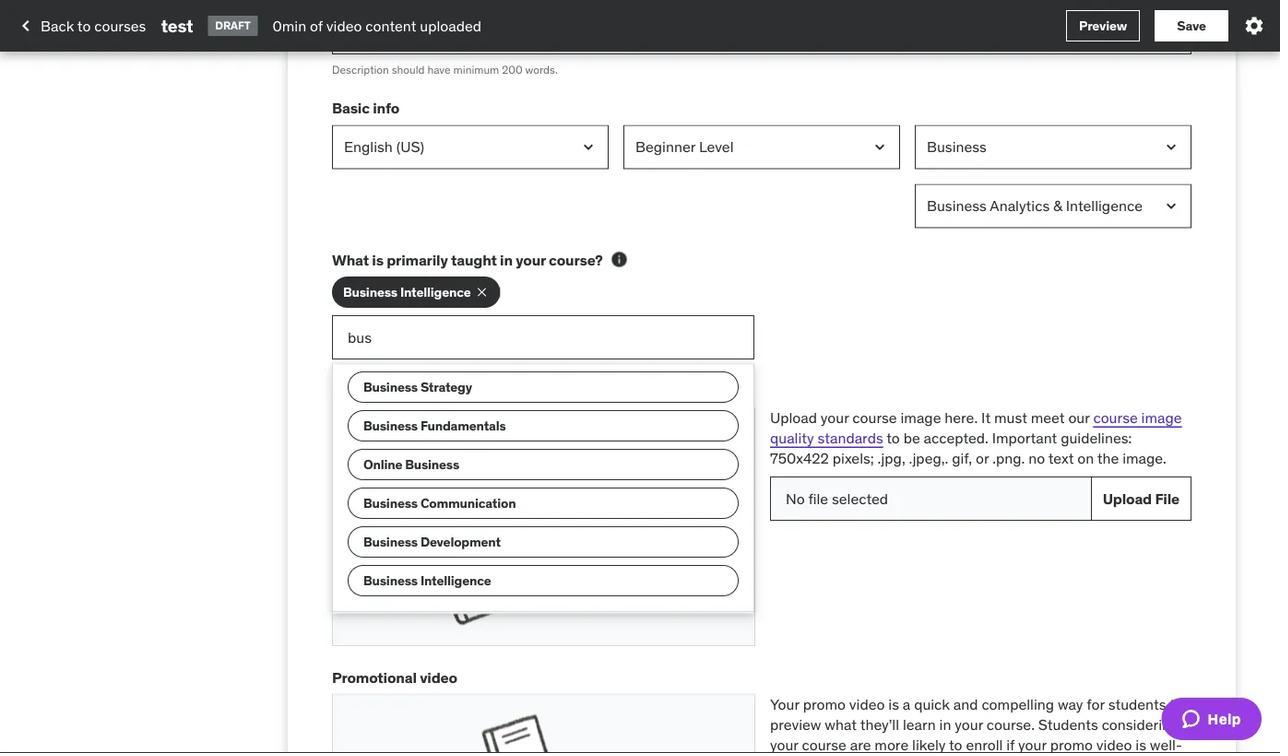 Task type: vqa. For each thing, say whether or not it's contained in the screenshot.
the Character to the bottom
no



Task type: describe. For each thing, give the bounding box(es) containing it.
standards
[[818, 429, 884, 448]]

preview link
[[1067, 10, 1140, 42]]

promotional video
[[332, 668, 458, 687]]

primarily
[[387, 251, 448, 270]]

content
[[366, 16, 417, 35]]

online
[[364, 456, 403, 473]]

.png.
[[993, 449, 1025, 468]]

business for business development button on the bottom
[[364, 534, 418, 550]]

1 horizontal spatial is
[[889, 695, 900, 714]]

numbers image
[[416, 10, 435, 29]]

.jpeg,.
[[909, 449, 949, 468]]

2 vertical spatial is
[[1136, 737, 1147, 754]]

accepted.
[[924, 429, 989, 448]]

placeholder image
[[333, 696, 755, 754]]

coure description
[[348, 2, 463, 21]]

Insert your course description. text field
[[332, 0, 1192, 54]]

course inside "your promo video is a quick and compelling way for students to preview what they'll learn in your course. students considering your course are more likely to enroll if your promo video is wel"
[[802, 737, 847, 754]]

video up "they'll"
[[850, 695, 885, 714]]

description should have minimum 200 words.
[[332, 62, 558, 76]]

text
[[1049, 449, 1074, 468]]

business communication button
[[348, 488, 739, 519]]

for
[[1087, 695, 1105, 714]]

selected
[[832, 489, 889, 508]]

business for the bottommost "business intelligence" button
[[364, 572, 418, 589]]

promotional
[[332, 668, 417, 687]]

fundamentals
[[421, 417, 506, 434]]

online business
[[364, 456, 460, 473]]

or
[[976, 449, 989, 468]]

upload your course image here. it must meet our
[[770, 408, 1094, 427]]

words.
[[525, 62, 558, 76]]

enroll
[[966, 737, 1003, 754]]

basic
[[332, 99, 370, 118]]

save
[[1178, 17, 1207, 34]]

your up standards
[[821, 408, 849, 427]]

1 vertical spatial business intelligence button
[[348, 565, 739, 597]]

1 vertical spatial promo
[[1051, 737, 1093, 754]]

image for course image quality standards
[[1142, 408, 1182, 427]]

to right students
[[1170, 695, 1184, 714]]

business for business strategy button
[[364, 379, 418, 395]]

business communication
[[364, 495, 516, 512]]

back to courses
[[41, 16, 146, 35]]

should
[[392, 62, 425, 76]]

course image
[[332, 381, 427, 400]]

upload for upload file
[[1103, 489, 1152, 508]]

business development button
[[348, 527, 739, 558]]

1 horizontal spatial course
[[853, 408, 897, 427]]

pixels;
[[833, 449, 874, 468]]

communication
[[421, 495, 516, 512]]

file
[[809, 489, 829, 508]]

students
[[1109, 695, 1167, 714]]

business for business fundamentals button
[[364, 417, 418, 434]]

back to courses link
[[15, 10, 146, 42]]

description
[[332, 62, 389, 76]]

uploaded
[[420, 16, 482, 35]]

business fundamentals
[[364, 417, 506, 434]]

0 vertical spatial business intelligence button
[[332, 277, 501, 308]]

bullets image
[[453, 10, 472, 29]]

0min of video content uploaded
[[273, 16, 482, 35]]

of
[[310, 16, 323, 35]]

quick
[[915, 695, 950, 714]]

your promo video is a quick and compelling way for students to preview what they'll learn in your course. students considering your course are more likely to enroll if your promo video is wel
[[770, 695, 1184, 754]]

have
[[428, 62, 451, 76]]

video down considering
[[1097, 737, 1133, 754]]

business down the business fundamentals
[[405, 456, 460, 473]]

must
[[995, 408, 1028, 427]]

coure
[[348, 2, 385, 21]]

bold image
[[342, 10, 361, 29]]

1 vertical spatial business intelligence
[[364, 572, 491, 589]]

taught
[[451, 251, 497, 270]]

preview
[[1080, 17, 1128, 34]]

0min
[[273, 16, 307, 35]]

what
[[332, 251, 369, 270]]

way
[[1058, 695, 1084, 714]]

they'll
[[861, 716, 900, 735]]

course image quality standards link
[[770, 408, 1182, 448]]



Task type: locate. For each thing, give the bounding box(es) containing it.
business
[[343, 284, 398, 300], [364, 379, 418, 395], [364, 417, 418, 434], [405, 456, 460, 473], [364, 495, 418, 512], [364, 534, 418, 550], [364, 572, 418, 589]]

0 vertical spatial upload
[[770, 408, 817, 427]]

important
[[993, 429, 1058, 448]]

is
[[372, 251, 384, 270], [889, 695, 900, 714], [1136, 737, 1147, 754]]

and
[[954, 695, 979, 714]]

courses
[[94, 16, 146, 35]]

preview
[[770, 716, 822, 735]]

business down 'business communication'
[[364, 534, 418, 550]]

our
[[1069, 408, 1090, 427]]

intelligence down development
[[421, 572, 491, 589]]

your
[[770, 695, 800, 714]]

a
[[903, 695, 911, 714]]

0 vertical spatial promo
[[803, 695, 846, 714]]

750x422
[[770, 449, 829, 468]]

course down what
[[802, 737, 847, 754]]

more
[[875, 737, 909, 754]]

back
[[41, 16, 74, 35]]

business intelligence
[[343, 284, 471, 300], [364, 572, 491, 589]]

description
[[389, 2, 463, 21]]

your down preview
[[770, 737, 799, 754]]

considering
[[1102, 716, 1180, 735]]

are
[[850, 737, 871, 754]]

image
[[384, 381, 427, 400], [901, 408, 942, 427], [1142, 408, 1182, 427]]

business intelligence button down business development button on the bottom
[[348, 565, 739, 597]]

if
[[1007, 737, 1015, 754]]

upload
[[770, 408, 817, 427], [1103, 489, 1152, 508]]

1 horizontal spatial upload
[[1103, 489, 1152, 508]]

info
[[373, 99, 400, 118]]

online business button
[[348, 449, 739, 481]]

what is primarily taught in your course?
[[332, 251, 603, 270]]

quality
[[770, 429, 814, 448]]

video right promotional at the bottom
[[420, 668, 458, 687]]

to inside to be accepted. important guidelines: 750x422 pixels; .jpg, .jpeg,. gif, or .png. no text on the image.
[[887, 429, 900, 448]]

in down quick
[[940, 716, 952, 735]]

no
[[1029, 449, 1046, 468]]

2 horizontal spatial image
[[1142, 408, 1182, 427]]

video right of
[[326, 16, 362, 35]]

meet
[[1031, 408, 1065, 427]]

0 vertical spatial in
[[500, 251, 513, 270]]

1 vertical spatial intelligence
[[421, 572, 491, 589]]

upload up quality
[[770, 408, 817, 427]]

intelligence down primarily
[[400, 284, 471, 300]]

your
[[516, 251, 546, 270], [821, 408, 849, 427], [955, 716, 984, 735], [770, 737, 799, 754], [1019, 737, 1047, 754]]

business fundamentals button
[[348, 410, 739, 442]]

is left a
[[889, 695, 900, 714]]

promo down students
[[1051, 737, 1093, 754]]

to
[[77, 16, 91, 35], [887, 429, 900, 448], [1170, 695, 1184, 714], [949, 737, 963, 754]]

business for top "business intelligence" button
[[343, 284, 398, 300]]

development
[[421, 534, 501, 550]]

2 horizontal spatial is
[[1136, 737, 1147, 754]]

basic info
[[332, 99, 400, 118]]

likely
[[913, 737, 946, 754]]

e.g. Landscape Photography text field
[[332, 315, 755, 360]]

the
[[1098, 449, 1120, 468]]

image for course image
[[384, 381, 427, 400]]

course image quality standards
[[770, 408, 1182, 448]]

your down and in the bottom right of the page
[[955, 716, 984, 735]]

0 vertical spatial is
[[372, 251, 384, 270]]

1 vertical spatial is
[[889, 695, 900, 714]]

medium image
[[15, 15, 37, 37]]

1 vertical spatial upload
[[1103, 489, 1152, 508]]

is down considering
[[1136, 737, 1147, 754]]

0 horizontal spatial image
[[384, 381, 427, 400]]

draft
[[215, 18, 251, 33]]

course
[[332, 381, 381, 400]]

upload left "file"
[[1103, 489, 1152, 508]]

compelling
[[982, 695, 1055, 714]]

business down business development
[[364, 572, 418, 589]]

1 horizontal spatial promo
[[1051, 737, 1093, 754]]

to be accepted. important guidelines: 750x422 pixels; .jpg, .jpeg,. gif, or .png. no text on the image.
[[770, 429, 1167, 468]]

200
[[502, 62, 523, 76]]

business for business communication button on the bottom
[[364, 495, 418, 512]]

course?
[[549, 251, 603, 270]]

intelligence for top "business intelligence" button
[[400, 284, 471, 300]]

course inside 'course image quality standards'
[[1094, 408, 1138, 427]]

business development
[[364, 534, 501, 550]]

to left be
[[887, 429, 900, 448]]

your left course?
[[516, 251, 546, 270]]

intelligence for the bottommost "business intelligence" button
[[421, 572, 491, 589]]

image up the business fundamentals
[[384, 381, 427, 400]]

course up guidelines:
[[1094, 408, 1138, 427]]

guidelines:
[[1061, 429, 1133, 448]]

minimum
[[454, 62, 499, 76]]

students
[[1039, 716, 1099, 735]]

learn
[[903, 716, 936, 735]]

.jpg,
[[878, 449, 906, 468]]

business intelligence down business development
[[364, 572, 491, 589]]

is right what
[[372, 251, 384, 270]]

on
[[1078, 449, 1095, 468]]

in right the taught
[[500, 251, 513, 270]]

here.
[[945, 408, 978, 427]]

2 horizontal spatial course
[[1094, 408, 1138, 427]]

0 horizontal spatial upload
[[770, 408, 817, 427]]

to right back
[[77, 16, 91, 35]]

0 vertical spatial intelligence
[[400, 284, 471, 300]]

1 vertical spatial in
[[940, 716, 952, 735]]

business intelligence down primarily
[[343, 284, 471, 300]]

what
[[825, 716, 857, 735]]

business down course image
[[364, 417, 418, 434]]

business left "strategy"
[[364, 379, 418, 395]]

image up be
[[901, 408, 942, 427]]

business down "online"
[[364, 495, 418, 512]]

1 horizontal spatial image
[[901, 408, 942, 427]]

business strategy button
[[348, 372, 739, 403]]

course up standards
[[853, 408, 897, 427]]

be
[[904, 429, 921, 448]]

it
[[982, 408, 991, 427]]

0 horizontal spatial is
[[372, 251, 384, 270]]

upload for upload your course image here. it must meet our
[[770, 408, 817, 427]]

your right if
[[1019, 737, 1047, 754]]

image inside 'course image quality standards'
[[1142, 408, 1182, 427]]

image up image.
[[1142, 408, 1182, 427]]

0 vertical spatial business intelligence
[[343, 284, 471, 300]]

to right likely
[[949, 737, 963, 754]]

strategy
[[421, 379, 472, 395]]

in inside "your promo video is a quick and compelling way for students to preview what they'll learn in your course. students considering your course are more likely to enroll if your promo video is wel"
[[940, 716, 952, 735]]

business intelligence button down primarily
[[332, 277, 501, 308]]

course settings image
[[1244, 15, 1266, 37]]

no file selected
[[786, 489, 889, 508]]

0 horizontal spatial course
[[802, 737, 847, 754]]

business strategy
[[364, 379, 472, 395]]

0 horizontal spatial promo
[[803, 695, 846, 714]]

file
[[1156, 489, 1180, 508]]

business down what
[[343, 284, 398, 300]]

italic image
[[379, 10, 398, 29]]

gif,
[[952, 449, 973, 468]]

intelligence
[[400, 284, 471, 300], [421, 572, 491, 589]]

no
[[786, 489, 805, 508]]

test
[[161, 14, 193, 37]]

course
[[853, 408, 897, 427], [1094, 408, 1138, 427], [802, 737, 847, 754]]

video
[[326, 16, 362, 35], [420, 668, 458, 687], [850, 695, 885, 714], [1097, 737, 1133, 754]]

promo up what
[[803, 695, 846, 714]]

course.
[[987, 716, 1035, 735]]

1 horizontal spatial in
[[940, 716, 952, 735]]

upload file
[[1103, 489, 1180, 508]]

promo
[[803, 695, 846, 714], [1051, 737, 1093, 754]]

0 horizontal spatial in
[[500, 251, 513, 270]]

deselect image
[[475, 285, 490, 300]]

image.
[[1123, 449, 1167, 468]]

get info image
[[611, 251, 629, 269]]



